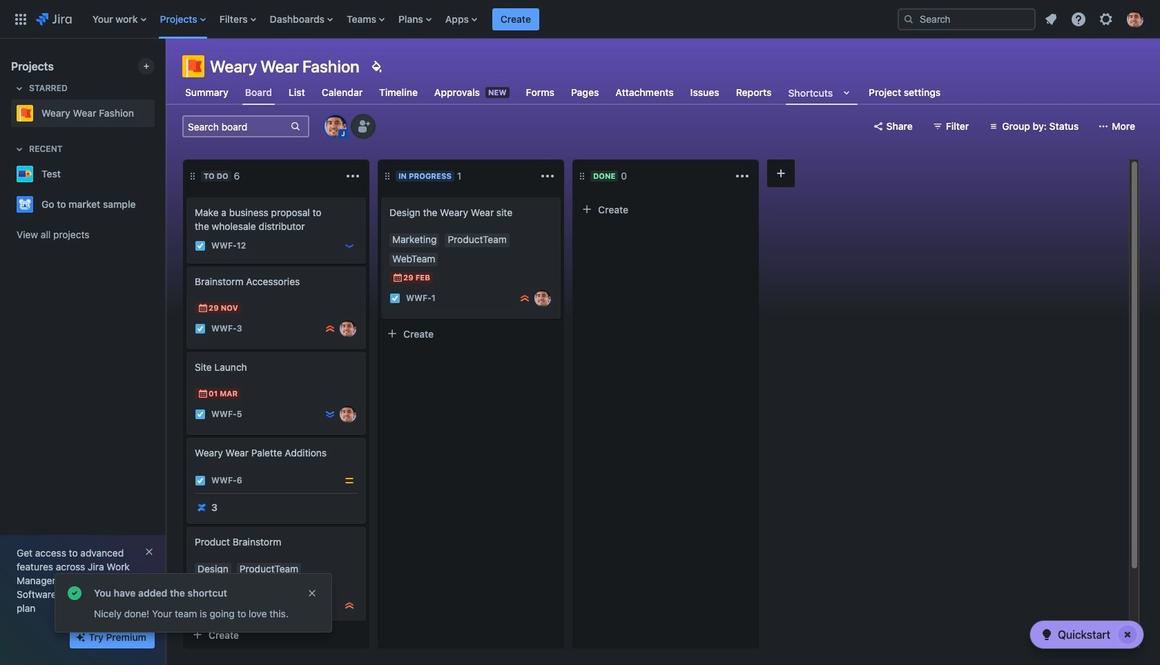 Task type: locate. For each thing, give the bounding box(es) containing it.
add people image
[[355, 118, 372, 135]]

0 vertical spatial create image
[[178, 343, 195, 359]]

due date: 29 february 2024 image
[[392, 272, 403, 283], [392, 272, 403, 283]]

create image
[[178, 188, 195, 204], [373, 188, 390, 204], [178, 257, 195, 274]]

0 horizontal spatial column actions menu image
[[345, 168, 361, 184]]

dismiss image
[[307, 588, 318, 599]]

1 column actions menu image from the left
[[345, 168, 361, 184]]

0 vertical spatial james peterson image
[[535, 290, 551, 307]]

james peterson image
[[535, 290, 551, 307], [340, 321, 356, 337]]

create image
[[178, 343, 195, 359], [178, 428, 195, 445], [178, 517, 195, 534]]

dismiss quickstart image
[[1117, 624, 1139, 646]]

task image
[[195, 323, 206, 334]]

due date: 15 december 2023 image
[[198, 582, 209, 593]]

1 vertical spatial james peterson image
[[340, 321, 356, 337]]

show subtasks image
[[229, 620, 245, 636]]

remove from starred image
[[151, 105, 167, 122]]

sidebar navigation image
[[151, 55, 181, 83]]

low image
[[344, 240, 355, 251]]

0 horizontal spatial james peterson image
[[340, 321, 356, 337]]

1 horizontal spatial list
[[1039, 7, 1152, 31]]

tab list
[[174, 80, 952, 105]]

1 vertical spatial create image
[[178, 428, 195, 445]]

due date: 01 march 2024 image
[[198, 388, 209, 399], [198, 388, 209, 399]]

2 vertical spatial create image
[[178, 517, 195, 534]]

confluence image
[[196, 502, 207, 513], [196, 502, 207, 513]]

list
[[85, 0, 887, 38], [1039, 7, 1152, 31]]

2 column actions menu image from the left
[[540, 168, 556, 184]]

highest image
[[325, 323, 336, 334], [344, 600, 355, 611]]

jira image
[[36, 11, 72, 27], [36, 11, 72, 27]]

appswitcher icon image
[[12, 11, 29, 27]]

list item
[[492, 0, 539, 38]]

set project background image
[[368, 58, 384, 75]]

task image for low image
[[195, 240, 206, 251]]

2 create image from the top
[[178, 428, 195, 445]]

banner
[[0, 0, 1161, 39]]

alert
[[55, 574, 332, 632]]

Search field
[[898, 8, 1036, 30]]

check image
[[1039, 627, 1055, 643]]

1 horizontal spatial column actions menu image
[[540, 168, 556, 184]]

task image
[[195, 240, 206, 251], [390, 293, 401, 304], [195, 409, 206, 420], [195, 475, 206, 486], [195, 600, 206, 611]]

column actions menu image
[[345, 168, 361, 184], [540, 168, 556, 184]]

None search field
[[898, 8, 1036, 30]]

medium image
[[344, 475, 355, 486]]

1 horizontal spatial highest image
[[344, 600, 355, 611]]

james peterson image for the top highest image
[[340, 321, 356, 337]]

0 horizontal spatial highest image
[[325, 323, 336, 334]]

collapse recent projects image
[[11, 141, 28, 157]]

1 horizontal spatial james peterson image
[[535, 290, 551, 307]]



Task type: vqa. For each thing, say whether or not it's contained in the screenshot.
DONE image
no



Task type: describe. For each thing, give the bounding box(es) containing it.
create column image
[[773, 165, 790, 182]]

3 create image from the top
[[178, 517, 195, 534]]

notifications image
[[1043, 11, 1060, 27]]

due date: 29 november 2023 image
[[198, 303, 209, 314]]

james peterson image
[[340, 406, 356, 423]]

success image
[[66, 585, 83, 602]]

help image
[[1071, 11, 1087, 27]]

primary element
[[8, 0, 887, 38]]

task image for highest image to the bottom
[[195, 600, 206, 611]]

settings image
[[1098, 11, 1115, 27]]

create project image
[[141, 61, 152, 72]]

due date: 29 november 2023 image
[[198, 303, 209, 314]]

add to starred image
[[151, 166, 167, 182]]

add to starred image
[[151, 196, 167, 213]]

Search board text field
[[184, 117, 289, 136]]

collapse starred projects image
[[11, 80, 28, 97]]

james peterson image for highest icon
[[535, 290, 551, 307]]

lowest image
[[325, 409, 336, 420]]

0 vertical spatial highest image
[[325, 323, 336, 334]]

0 horizontal spatial list
[[85, 0, 887, 38]]

close premium upgrade banner image
[[144, 546, 155, 557]]

due date: 15 december 2023 image
[[198, 582, 209, 593]]

task image for medium image
[[195, 475, 206, 486]]

highest image
[[519, 293, 531, 304]]

1 create image from the top
[[178, 343, 195, 359]]

column actions menu image
[[734, 168, 751, 184]]

your profile and settings image
[[1127, 11, 1144, 27]]

1 vertical spatial highest image
[[344, 600, 355, 611]]

search image
[[904, 13, 915, 25]]



